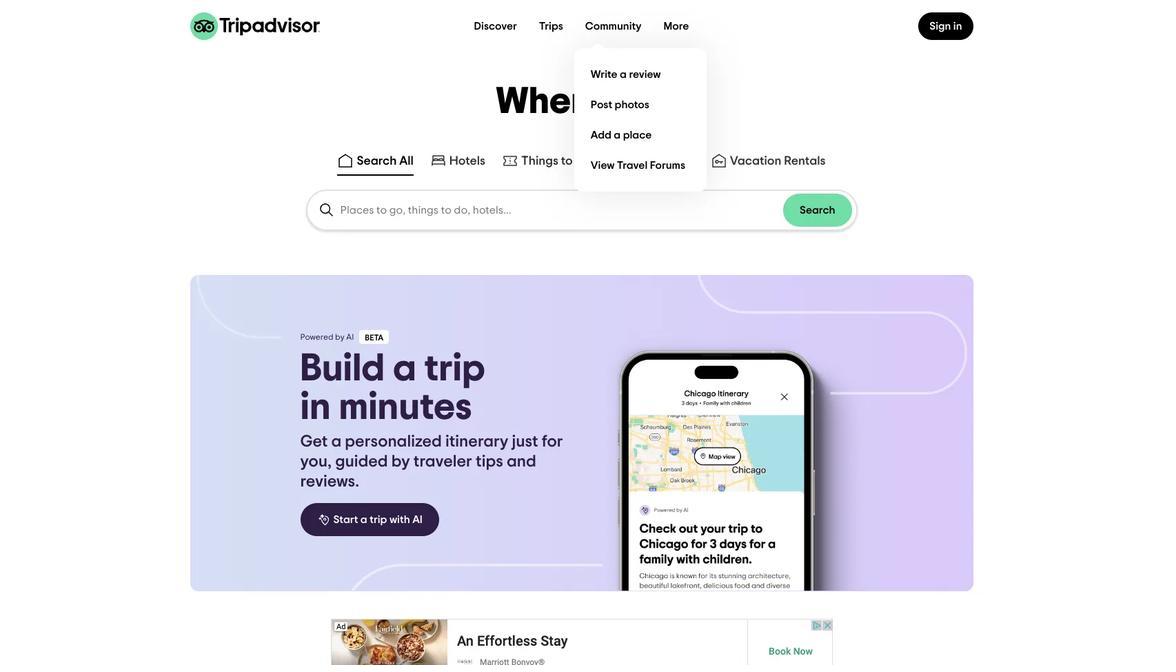 Task type: describe. For each thing, give the bounding box(es) containing it.
do
[[576, 155, 591, 168]]

search for search
[[800, 205, 835, 216]]

vacation
[[730, 155, 782, 168]]

search button
[[783, 194, 852, 227]]

get
[[300, 434, 328, 450]]

and
[[507, 454, 536, 470]]

more
[[664, 21, 689, 32]]

tab list containing search all
[[0, 147, 1163, 179]]

view travel forums
[[591, 160, 686, 171]]

search image
[[318, 202, 335, 219]]

restaurants button
[[605, 150, 697, 176]]

hotels
[[449, 155, 485, 168]]

search all
[[357, 155, 414, 168]]

powered by ai
[[300, 333, 354, 341]]

to?
[[615, 83, 667, 121]]

more button
[[653, 12, 700, 40]]

start a trip with ai
[[333, 514, 423, 525]]

guided
[[335, 454, 388, 470]]

community button
[[574, 12, 653, 40]]

a for add
[[614, 129, 621, 140]]

post photos
[[591, 99, 649, 110]]

write a review link
[[585, 59, 696, 90]]

sign
[[930, 21, 951, 32]]

forums
[[650, 160, 686, 171]]

view travel forums link
[[585, 150, 696, 181]]

beta
[[365, 334, 384, 342]]

advertisement region
[[331, 619, 833, 665]]

photos
[[615, 99, 649, 110]]

a for write
[[620, 69, 627, 80]]

reviews.
[[300, 474, 359, 490]]

for
[[542, 434, 563, 450]]

in inside 'link'
[[954, 21, 962, 32]]

tripadvisor image
[[190, 12, 320, 40]]

itinerary
[[446, 434, 509, 450]]

rentals
[[784, 155, 826, 168]]

add
[[591, 129, 612, 140]]

add a place
[[591, 129, 652, 140]]

place
[[623, 129, 652, 140]]

community
[[585, 21, 642, 32]]

hotels button
[[427, 150, 488, 176]]

sign in
[[930, 21, 962, 32]]

restaurants link
[[608, 152, 694, 169]]

trips
[[539, 21, 563, 32]]

where
[[496, 83, 607, 121]]



Task type: locate. For each thing, give the bounding box(es) containing it.
vacation rentals
[[730, 155, 826, 168]]

1 horizontal spatial search
[[800, 205, 835, 216]]

in right sign
[[954, 21, 962, 32]]

a inside add a place link
[[614, 129, 621, 140]]

minutes
[[339, 388, 472, 427]]

Search search field
[[340, 204, 783, 217]]

search for search all
[[357, 155, 397, 168]]

by right powered
[[335, 333, 345, 341]]

search down rentals
[[800, 205, 835, 216]]

1 horizontal spatial trip
[[424, 350, 485, 388]]

vacation rentals link
[[711, 152, 826, 169]]

trip for minutes
[[424, 350, 485, 388]]

sign in link
[[919, 12, 973, 40]]

search inside 'button'
[[357, 155, 397, 168]]

you,
[[300, 454, 332, 470]]

0 vertical spatial by
[[335, 333, 345, 341]]

restaurants
[[627, 155, 694, 168]]

by
[[335, 333, 345, 341], [392, 454, 410, 470]]

trip inside button
[[370, 514, 387, 525]]

ai
[[346, 333, 354, 341], [412, 514, 423, 525]]

1 horizontal spatial ai
[[412, 514, 423, 525]]

post
[[591, 99, 612, 110]]

just
[[512, 434, 538, 450]]

a for build
[[393, 350, 416, 388]]

0 vertical spatial in
[[954, 21, 962, 32]]

1 vertical spatial ai
[[412, 514, 423, 525]]

in
[[954, 21, 962, 32], [300, 388, 331, 427]]

ai left beta
[[346, 333, 354, 341]]

Search search field
[[307, 191, 856, 230]]

0 horizontal spatial ai
[[346, 333, 354, 341]]

personalized
[[345, 434, 442, 450]]

travel
[[617, 160, 648, 171]]

1 horizontal spatial in
[[954, 21, 962, 32]]

tab list
[[0, 147, 1163, 179]]

search inside button
[[800, 205, 835, 216]]

powered
[[300, 333, 333, 341]]

write a review
[[591, 69, 661, 80]]

in inside "build a trip in minutes get a personalized itinerary just for you, guided by traveler tips and reviews."
[[300, 388, 331, 427]]

traveler
[[414, 454, 472, 470]]

1 vertical spatial in
[[300, 388, 331, 427]]

discover button
[[463, 12, 528, 40]]

things to do button
[[499, 150, 594, 176]]

start
[[333, 514, 358, 525]]

start a trip with ai button
[[300, 503, 439, 537]]

a inside write a review link
[[620, 69, 627, 80]]

ai inside button
[[412, 514, 423, 525]]

things to do link
[[502, 152, 591, 169]]

by inside "build a trip in minutes get a personalized itinerary just for you, guided by traveler tips and reviews."
[[392, 454, 410, 470]]

trips button
[[528, 12, 574, 40]]

a right 'get'
[[331, 434, 342, 450]]

1 vertical spatial trip
[[370, 514, 387, 525]]

build
[[300, 350, 385, 388]]

0 horizontal spatial in
[[300, 388, 331, 427]]

menu
[[574, 48, 707, 192]]

0 vertical spatial ai
[[346, 333, 354, 341]]

0 horizontal spatial trip
[[370, 514, 387, 525]]

search
[[357, 155, 397, 168], [800, 205, 835, 216]]

a right 'write'
[[620, 69, 627, 80]]

1 horizontal spatial by
[[392, 454, 410, 470]]

hotels link
[[430, 152, 485, 169]]

0 horizontal spatial search
[[357, 155, 397, 168]]

a for start
[[361, 514, 367, 525]]

write
[[591, 69, 618, 80]]

0 vertical spatial trip
[[424, 350, 485, 388]]

things to do
[[521, 155, 591, 168]]

search all button
[[335, 150, 416, 176]]

build a trip in minutes get a personalized itinerary just for you, guided by traveler tips and reviews.
[[300, 350, 563, 490]]

trip
[[424, 350, 485, 388], [370, 514, 387, 525]]

discover
[[474, 21, 517, 32]]

view
[[591, 160, 615, 171]]

trip for ai
[[370, 514, 387, 525]]

1 vertical spatial by
[[392, 454, 410, 470]]

a
[[620, 69, 627, 80], [614, 129, 621, 140], [393, 350, 416, 388], [331, 434, 342, 450], [361, 514, 367, 525]]

a right add
[[614, 129, 621, 140]]

in up 'get'
[[300, 388, 331, 427]]

trip inside "build a trip in minutes get a personalized itinerary just for you, guided by traveler tips and reviews."
[[424, 350, 485, 388]]

add a place link
[[585, 120, 696, 150]]

review
[[629, 69, 661, 80]]

a inside start a trip with ai button
[[361, 514, 367, 525]]

with
[[390, 514, 410, 525]]

things
[[521, 155, 559, 168]]

1 vertical spatial search
[[800, 205, 835, 216]]

vacation rentals button
[[708, 150, 829, 176]]

search left all
[[357, 155, 397, 168]]

tips
[[476, 454, 503, 470]]

a right start
[[361, 514, 367, 525]]

0 horizontal spatial by
[[335, 333, 345, 341]]

to
[[561, 155, 573, 168]]

post photos link
[[585, 90, 696, 120]]

a right build
[[393, 350, 416, 388]]

menu containing write a review
[[574, 48, 707, 192]]

0 vertical spatial search
[[357, 155, 397, 168]]

ai right with at the bottom left of the page
[[412, 514, 423, 525]]

by down the personalized
[[392, 454, 410, 470]]

all
[[399, 155, 414, 168]]

where to?
[[496, 83, 667, 121]]



Task type: vqa. For each thing, say whether or not it's contained in the screenshot.
Search All
yes



